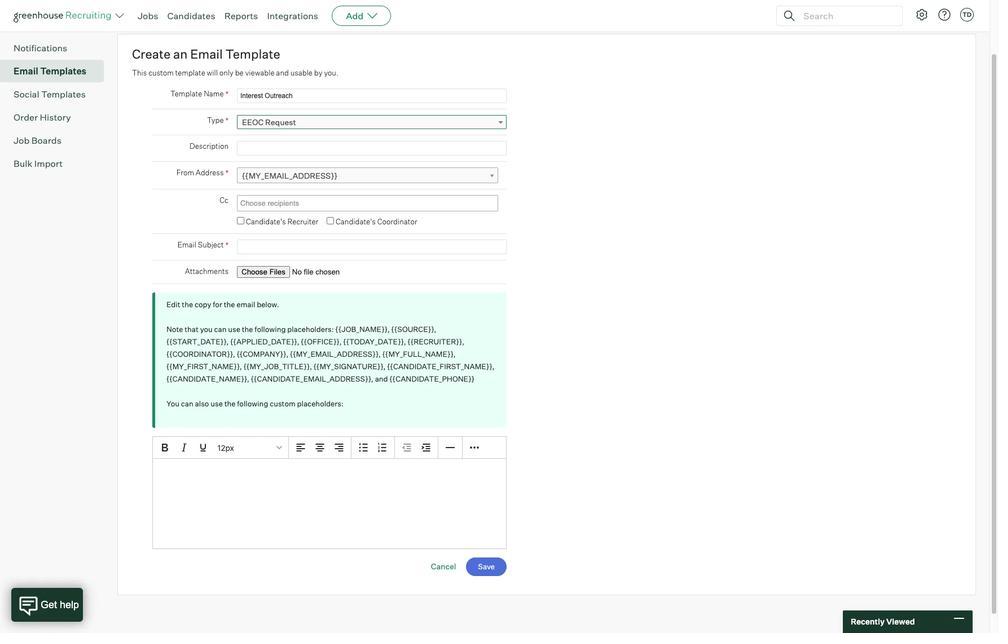 Task type: describe. For each thing, give the bounding box(es) containing it.
viewed
[[887, 618, 915, 627]]

subject
[[198, 240, 224, 249]]

{{office}},
[[301, 337, 342, 346]]

import
[[34, 158, 63, 169]]

recruiter
[[288, 217, 318, 226]]

note
[[166, 325, 183, 334]]

the right edit
[[182, 300, 193, 309]]

template name *
[[170, 89, 229, 99]]

candidate's for candidate's coordinator
[[336, 217, 376, 226]]

will
[[207, 68, 218, 77]]

1 vertical spatial following
[[237, 399, 268, 408]]

{{my_email_address}} link
[[237, 168, 498, 184]]

Template Name text field
[[237, 89, 507, 103]]

greenhouse recruiting image
[[14, 9, 115, 23]]

email subject *
[[178, 240, 229, 250]]

integrations link
[[267, 10, 318, 21]]

Search text field
[[801, 8, 892, 24]]

description
[[190, 142, 229, 151]]

boards
[[31, 135, 61, 146]]

{{company}},
[[237, 350, 288, 359]]

viewable
[[245, 68, 275, 77]]

1 horizontal spatial custom
[[270, 399, 296, 408]]

2 * from the top
[[225, 116, 229, 125]]

add button
[[332, 6, 391, 26]]

social templates
[[14, 89, 86, 100]]

12px toolbar
[[153, 437, 289, 459]]

social
[[14, 89, 39, 100]]

{{candidate_name}},
[[166, 375, 249, 384]]

0 vertical spatial following
[[255, 325, 286, 334]]

0 vertical spatial custom
[[149, 68, 174, 77]]

candidates
[[167, 10, 215, 21]]

notifications link
[[14, 41, 99, 55]]

0 vertical spatial email
[[190, 46, 223, 62]]

only
[[219, 68, 234, 77]]

{{candidate_phone}}
[[390, 375, 474, 384]]

integrations
[[267, 10, 318, 21]]

{{recruiter}},
[[408, 337, 464, 346]]

email templates link
[[14, 64, 99, 78]]

template inside template name *
[[170, 89, 202, 98]]

recently
[[851, 618, 885, 627]]

* for email subject *
[[225, 240, 229, 250]]

12px group
[[153, 437, 506, 459]]

candidate's recruiter
[[246, 217, 318, 226]]

copy
[[195, 300, 211, 309]]

address
[[196, 168, 224, 177]]

templates for social templates
[[41, 89, 86, 100]]

this
[[132, 68, 147, 77]]

{{my_job_title}},
[[244, 362, 312, 371]]

the up {{applied_date}},
[[242, 325, 253, 334]]

12px
[[217, 443, 234, 453]]

you.
[[324, 68, 338, 77]]

edit
[[166, 300, 180, 309]]

bulk import link
[[14, 157, 99, 171]]

{{my_email_address}},
[[290, 350, 381, 359]]

1 vertical spatial can
[[181, 399, 193, 408]]

{{coordinator}},
[[166, 350, 235, 359]]

be
[[235, 68, 244, 77]]

{{my_signature}},
[[314, 362, 386, 371]]

the right for
[[224, 300, 235, 309]]

job boards link
[[14, 134, 99, 147]]

this custom template will only be viewable and usable by you.
[[132, 68, 338, 77]]

{{start_date}},
[[166, 337, 229, 346]]

you
[[166, 399, 179, 408]]

{{applied_date}},
[[230, 337, 299, 346]]

order
[[14, 112, 38, 123]]

coordinator
[[377, 217, 417, 226]]

for
[[213, 300, 222, 309]]

eeoc request link
[[237, 115, 507, 129]]

template
[[175, 68, 205, 77]]

email for email subject *
[[178, 240, 196, 249]]

{{my_email_address}}
[[242, 171, 337, 181]]

configure image
[[915, 8, 929, 21]]

Candidate's Recruiter checkbox
[[237, 217, 244, 225]]

type
[[207, 116, 224, 125]]

Candidate's Coordinator checkbox
[[327, 217, 334, 225]]

job
[[14, 135, 29, 146]]

reports
[[224, 10, 258, 21]]

type *
[[207, 116, 229, 125]]

eeoc
[[242, 117, 264, 127]]

recently viewed
[[851, 618, 915, 627]]

that
[[185, 325, 199, 334]]

{{candidate_email_address}},
[[251, 375, 374, 384]]

request
[[265, 117, 296, 127]]



Task type: vqa. For each thing, say whether or not it's contained in the screenshot.
'Candidate Tags'
no



Task type: locate. For each thing, give the bounding box(es) containing it.
bulk
[[14, 158, 32, 169]]

1 vertical spatial and
[[375, 375, 388, 384]]

* for template name *
[[225, 89, 229, 99]]

custom
[[149, 68, 174, 77], [270, 399, 296, 408]]

templates for email templates
[[40, 66, 86, 77]]

0 vertical spatial template
[[226, 46, 280, 62]]

placeholders: for note that you can use the following placeholders:
[[287, 325, 334, 334]]

candidate's for candidate's recruiter
[[246, 217, 286, 226]]

social templates link
[[14, 88, 99, 101]]

td
[[963, 11, 972, 19]]

td button
[[961, 8, 974, 21]]

1 vertical spatial template
[[170, 89, 202, 98]]

1 vertical spatial templates
[[41, 89, 86, 100]]

email for email templates
[[14, 66, 38, 77]]

1 horizontal spatial and
[[375, 375, 388, 384]]

0 horizontal spatial candidate's
[[246, 217, 286, 226]]

0 vertical spatial placeholders:
[[287, 325, 334, 334]]

1 vertical spatial email
[[14, 66, 38, 77]]

placeholders: up {{office}},
[[287, 325, 334, 334]]

templates
[[40, 66, 86, 77], [41, 89, 86, 100]]

by
[[314, 68, 323, 77]]

note that you can use the following placeholders:
[[166, 325, 336, 334]]

the right also
[[224, 399, 236, 408]]

Email Subject text field
[[237, 240, 507, 254]]

candidates link
[[167, 10, 215, 21]]

None file field
[[237, 266, 380, 278]]

and down {{my_signature}},
[[375, 375, 388, 384]]

{{my_full_name}},
[[382, 350, 456, 359]]

following up {{applied_date}},
[[255, 325, 286, 334]]

custom down create
[[149, 68, 174, 77]]

create
[[132, 46, 171, 62]]

from address *
[[176, 168, 229, 178]]

template down 'template'
[[170, 89, 202, 98]]

email
[[237, 300, 255, 309]]

custom down {{my_job_title}},
[[270, 399, 296, 408]]

3 toolbar from the left
[[395, 437, 439, 459]]

and
[[276, 68, 289, 77], [375, 375, 388, 384]]

* for from address *
[[225, 168, 229, 178]]

email up will
[[190, 46, 223, 62]]

1 horizontal spatial candidate's
[[336, 217, 376, 226]]

can right you
[[181, 399, 193, 408]]

jobs link
[[138, 10, 158, 21]]

2 vertical spatial email
[[178, 240, 196, 249]]

0 horizontal spatial template
[[170, 89, 202, 98]]

and left usable
[[276, 68, 289, 77]]

0 horizontal spatial can
[[181, 399, 193, 408]]

use right also
[[211, 399, 223, 408]]

2 toolbar from the left
[[352, 437, 395, 459]]

add
[[346, 10, 364, 21]]

12px button
[[213, 438, 286, 458]]

{{candidate_first_name}},
[[387, 362, 495, 371]]

* right name
[[225, 89, 229, 99]]

0 vertical spatial use
[[228, 325, 240, 334]]

attachments
[[185, 267, 229, 276]]

email templates
[[14, 66, 86, 77]]

the
[[182, 300, 193, 309], [224, 300, 235, 309], [242, 325, 253, 334], [224, 399, 236, 408]]

an
[[173, 46, 188, 62]]

templates up social templates link
[[40, 66, 86, 77]]

4 * from the top
[[225, 240, 229, 250]]

history
[[40, 112, 71, 123]]

1 toolbar from the left
[[289, 437, 352, 459]]

candidate's right the candidate's coordinator checkbox
[[336, 217, 376, 226]]

use
[[228, 325, 240, 334], [211, 399, 223, 408]]

usable
[[290, 68, 313, 77]]

2 candidate's from the left
[[336, 217, 376, 226]]

candidate's coordinator
[[336, 217, 417, 226]]

job boards
[[14, 135, 61, 146]]

{{job_name}},
[[336, 325, 390, 334]]

you can also use the following custom placeholders:
[[166, 399, 344, 408]]

order history
[[14, 112, 71, 123]]

following
[[255, 325, 286, 334], [237, 399, 268, 408]]

also
[[195, 399, 209, 408]]

td button
[[958, 6, 976, 24]]

cancel
[[431, 562, 456, 572]]

{{source}},
[[391, 325, 436, 334]]

None submit
[[466, 558, 507, 577]]

placeholders: for you can also use the following custom placeholders:
[[297, 399, 344, 408]]

1 candidate's from the left
[[246, 217, 286, 226]]

jobs
[[138, 10, 158, 21]]

template
[[226, 46, 280, 62], [170, 89, 202, 98]]

email up social
[[14, 66, 38, 77]]

* right type
[[225, 116, 229, 125]]

{{job_name}}, {{source}}, {{start_date}}, {{applied_date}}, {{office}}, {{today_date}}, {{recruiter}}, {{coordinator}}, {{company}}, {{my_email_address}}, {{my_full_name}}, {{my_first_name}}, {{my_job_title}}, {{my_signature}}, {{candidate_first_name}}, {{candidate_name}}, {{candidate_email_address}}, and {{candidate_phone}}
[[166, 325, 495, 384]]

candidate's right candidate's recruiter option
[[246, 217, 286, 226]]

{{my_first_name}},
[[166, 362, 242, 371]]

placeholders:
[[287, 325, 334, 334], [297, 399, 344, 408]]

reports link
[[224, 10, 258, 21]]

templates up order history link
[[41, 89, 86, 100]]

1 horizontal spatial use
[[228, 325, 240, 334]]

1 horizontal spatial can
[[214, 325, 227, 334]]

bulk import
[[14, 158, 63, 169]]

0 vertical spatial and
[[276, 68, 289, 77]]

1 vertical spatial placeholders:
[[297, 399, 344, 408]]

name
[[204, 89, 224, 98]]

and inside {{job_name}}, {{source}}, {{start_date}}, {{applied_date}}, {{office}}, {{today_date}}, {{recruiter}}, {{coordinator}}, {{company}}, {{my_email_address}}, {{my_full_name}}, {{my_first_name}}, {{my_job_title}}, {{my_signature}}, {{candidate_first_name}}, {{candidate_name}}, {{candidate_email_address}}, and {{candidate_phone}}
[[375, 375, 388, 384]]

*
[[225, 89, 229, 99], [225, 116, 229, 125], [225, 168, 229, 178], [225, 240, 229, 250]]

None text field
[[238, 197, 505, 211]]

{{today_date}},
[[343, 337, 406, 346]]

0 vertical spatial templates
[[40, 66, 86, 77]]

0 horizontal spatial and
[[276, 68, 289, 77]]

use down the edit the copy for the email below.
[[228, 325, 240, 334]]

notifications
[[14, 42, 67, 54]]

edit the copy for the email below.
[[166, 300, 279, 309]]

* right address
[[225, 168, 229, 178]]

email
[[190, 46, 223, 62], [14, 66, 38, 77], [178, 240, 196, 249]]

following up 12px popup button
[[237, 399, 268, 408]]

0 horizontal spatial custom
[[149, 68, 174, 77]]

cancel link
[[431, 562, 456, 572]]

1 horizontal spatial template
[[226, 46, 280, 62]]

1 * from the top
[[225, 89, 229, 99]]

1 vertical spatial custom
[[270, 399, 296, 408]]

toolbar
[[289, 437, 352, 459], [352, 437, 395, 459], [395, 437, 439, 459]]

templates inside the email templates link
[[40, 66, 86, 77]]

* right subject at the top left of page
[[225, 240, 229, 250]]

0 vertical spatial can
[[214, 325, 227, 334]]

1 vertical spatial use
[[211, 399, 223, 408]]

templates inside social templates link
[[41, 89, 86, 100]]

can right the you
[[214, 325, 227, 334]]

you
[[200, 325, 213, 334]]

3 * from the top
[[225, 168, 229, 178]]

0 horizontal spatial use
[[211, 399, 223, 408]]

from
[[176, 168, 194, 177]]

cc
[[220, 196, 229, 205]]

email left subject at the top left of page
[[178, 240, 196, 249]]

below.
[[257, 300, 279, 309]]

Description text field
[[237, 141, 507, 156]]

order history link
[[14, 111, 99, 124]]

template up viewable at the top
[[226, 46, 280, 62]]

email inside email subject *
[[178, 240, 196, 249]]

placeholders: down the {{candidate_email_address}},
[[297, 399, 344, 408]]

can
[[214, 325, 227, 334], [181, 399, 193, 408]]



